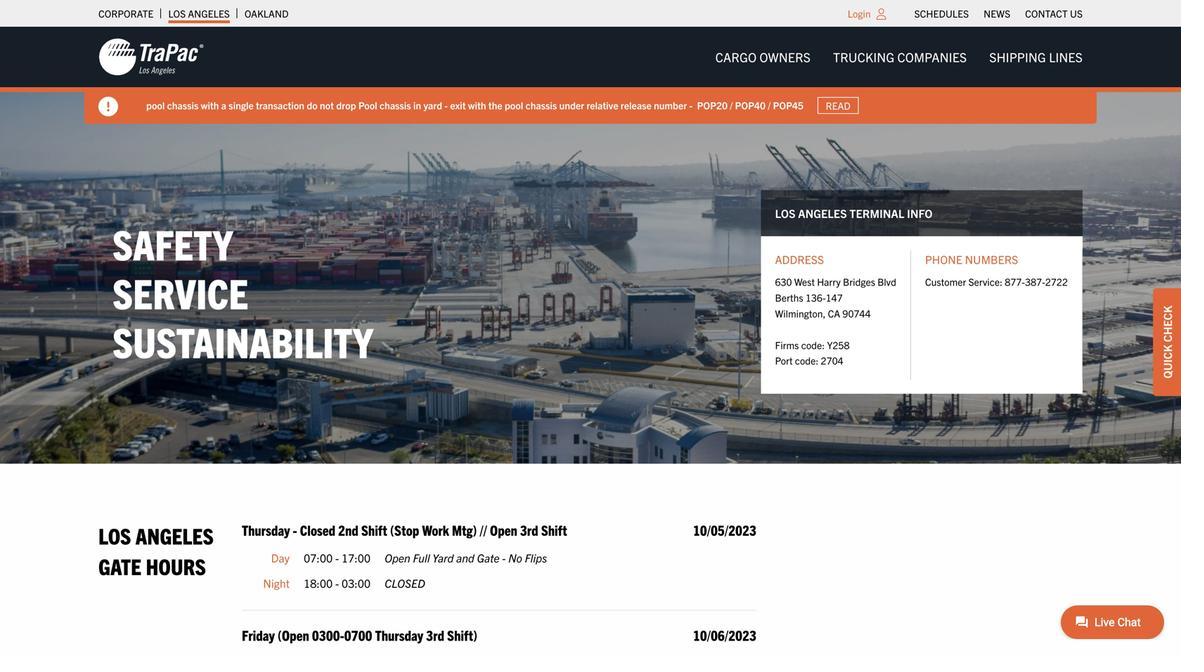 Task type: vqa. For each thing, say whether or not it's contained in the screenshot.
the left pool
yes



Task type: describe. For each thing, give the bounding box(es) containing it.
18:00
[[304, 576, 333, 590]]

1 with from the left
[[201, 99, 219, 112]]

harry
[[818, 276, 841, 288]]

contact us
[[1026, 7, 1083, 20]]

los angeles gate hours
[[98, 522, 214, 580]]

1 vertical spatial code:
[[795, 354, 819, 367]]

news link
[[984, 4, 1011, 23]]

schedules
[[915, 7, 969, 20]]

03:00
[[342, 576, 371, 590]]

cargo
[[716, 49, 757, 65]]

menu bar containing cargo owners
[[705, 43, 1095, 71]]

shipping
[[990, 49, 1047, 65]]

los angeles image
[[98, 37, 204, 77]]

pool chassis with a single transaction  do not drop pool chassis in yard -  exit with the pool chassis under relative release number -  pop20 / pop40 / pop45
[[146, 99, 804, 112]]

numbers
[[966, 252, 1019, 266]]

630
[[776, 276, 792, 288]]

1 / from the left
[[730, 99, 733, 112]]

firms code:  y258 port code:  2704
[[776, 339, 850, 367]]

firms
[[776, 339, 799, 351]]

owners
[[760, 49, 811, 65]]

shift)
[[447, 626, 478, 644]]

safety
[[113, 217, 233, 269]]

1 chassis from the left
[[167, 99, 199, 112]]

1 shift from the left
[[361, 521, 387, 539]]

2 pool from the left
[[505, 99, 524, 112]]

friday  (open 0300-0700 thursday 3rd shift)
[[242, 626, 478, 644]]

quick
[[1161, 345, 1175, 379]]

- left the no
[[502, 551, 506, 565]]

yard
[[433, 551, 454, 565]]

pop20
[[697, 99, 728, 112]]

exit
[[450, 99, 466, 112]]

customer service: 877-387-2722
[[926, 276, 1069, 288]]

pool
[[359, 99, 378, 112]]

us
[[1071, 7, 1083, 20]]

trucking companies link
[[822, 43, 979, 71]]

2nd
[[338, 521, 359, 539]]

thursday - closed 2nd shift (stop work mtg) // open 3rd shift
[[242, 521, 567, 539]]

- right '07:00'
[[335, 551, 339, 565]]

friday
[[242, 626, 275, 644]]

flips
[[525, 551, 547, 565]]

night
[[263, 576, 290, 590]]

corporate
[[98, 7, 154, 20]]

oakland
[[245, 7, 289, 20]]

in
[[414, 99, 421, 112]]

info
[[908, 206, 933, 220]]

quick check link
[[1154, 288, 1182, 396]]

136-
[[806, 291, 826, 304]]

companies
[[898, 49, 967, 65]]

address
[[776, 252, 825, 266]]

terminal
[[850, 206, 905, 220]]

login link
[[848, 7, 871, 20]]

1 horizontal spatial thursday
[[375, 626, 424, 644]]

(open
[[278, 626, 309, 644]]

no
[[509, 551, 523, 565]]

shipping lines
[[990, 49, 1083, 65]]

2704
[[821, 354, 844, 367]]

angeles for los angeles
[[188, 7, 230, 20]]

147
[[826, 291, 843, 304]]

10/05/2023
[[693, 521, 757, 539]]

shipping lines link
[[979, 43, 1095, 71]]

630 west harry bridges blvd berths 136-147 wilmington, ca 90744
[[776, 276, 897, 320]]

10/06/2023
[[693, 626, 757, 644]]

work
[[422, 521, 449, 539]]

y258
[[828, 339, 850, 351]]

1 vertical spatial 3rd
[[426, 626, 445, 644]]

387-
[[1026, 276, 1046, 288]]

//
[[480, 521, 487, 539]]

lines
[[1050, 49, 1083, 65]]

menu bar containing schedules
[[907, 4, 1091, 23]]

not
[[320, 99, 334, 112]]

pop45
[[773, 99, 804, 112]]

drop
[[336, 99, 356, 112]]

07:00 - 17:00
[[304, 551, 371, 565]]

berths
[[776, 291, 804, 304]]

full
[[413, 551, 430, 565]]



Task type: locate. For each thing, give the bounding box(es) containing it.
2 shift from the left
[[541, 521, 567, 539]]

1 horizontal spatial with
[[468, 99, 486, 112]]

do
[[307, 99, 318, 112]]

los angeles link
[[168, 4, 230, 23]]

3rd left the shift) in the bottom left of the page
[[426, 626, 445, 644]]

0 vertical spatial los
[[168, 7, 186, 20]]

menu bar down light icon
[[705, 43, 1095, 71]]

mtg)
[[452, 521, 477, 539]]

single
[[229, 99, 254, 112]]

0 horizontal spatial chassis
[[167, 99, 199, 112]]

angeles left oakland link
[[188, 7, 230, 20]]

los angeles terminal info
[[776, 206, 933, 220]]

0 horizontal spatial open
[[385, 551, 411, 565]]

contact
[[1026, 7, 1068, 20]]

phone numbers
[[926, 252, 1019, 266]]

safety service sustainability
[[113, 217, 373, 367]]

1 horizontal spatial /
[[768, 99, 771, 112]]

0 horizontal spatial with
[[201, 99, 219, 112]]

angeles inside los angeles gate hours
[[136, 522, 214, 549]]

2 chassis from the left
[[380, 99, 411, 112]]

877-
[[1005, 276, 1026, 288]]

trucking
[[834, 49, 895, 65]]

angeles
[[188, 7, 230, 20], [799, 206, 847, 220], [136, 522, 214, 549]]

sustainability
[[113, 315, 373, 367]]

release
[[621, 99, 652, 112]]

oakland link
[[245, 4, 289, 23]]

ca
[[828, 307, 841, 320]]

cargo owners link
[[705, 43, 822, 71]]

gate inside los angeles gate hours
[[98, 552, 142, 580]]

2 / from the left
[[768, 99, 771, 112]]

cargo owners
[[716, 49, 811, 65]]

3 chassis from the left
[[526, 99, 557, 112]]

chassis left in at left
[[380, 99, 411, 112]]

3rd
[[520, 521, 539, 539], [426, 626, 445, 644]]

0 horizontal spatial los
[[98, 522, 131, 549]]

pool
[[146, 99, 165, 112], [505, 99, 524, 112]]

with left a
[[201, 99, 219, 112]]

check
[[1161, 306, 1175, 342]]

angeles inside "los angeles" link
[[188, 7, 230, 20]]

1 horizontal spatial los
[[168, 7, 186, 20]]

gate left hours
[[98, 552, 142, 580]]

2 horizontal spatial los
[[776, 206, 796, 220]]

0 horizontal spatial gate
[[98, 552, 142, 580]]

schedules link
[[915, 4, 969, 23]]

and
[[457, 551, 475, 565]]

shift
[[361, 521, 387, 539], [541, 521, 567, 539]]

2 horizontal spatial chassis
[[526, 99, 557, 112]]

0 vertical spatial thursday
[[242, 521, 290, 539]]

- right number
[[690, 99, 693, 112]]

code: up 2704
[[802, 339, 825, 351]]

0 horizontal spatial shift
[[361, 521, 387, 539]]

gate right the and
[[477, 551, 500, 565]]

los angeles
[[168, 7, 230, 20]]

menu bar
[[907, 4, 1091, 23], [705, 43, 1095, 71]]

0 vertical spatial open
[[490, 521, 518, 539]]

1 vertical spatial angeles
[[799, 206, 847, 220]]

chassis left under
[[526, 99, 557, 112]]

angeles for los angeles terminal info
[[799, 206, 847, 220]]

0 vertical spatial 3rd
[[520, 521, 539, 539]]

news
[[984, 7, 1011, 20]]

pool right the
[[505, 99, 524, 112]]

pop40
[[735, 99, 766, 112]]

quick check
[[1161, 306, 1175, 379]]

chassis left a
[[167, 99, 199, 112]]

los for los angeles gate hours
[[98, 522, 131, 549]]

yard
[[424, 99, 443, 112]]

90744
[[843, 307, 871, 320]]

los for los angeles terminal info
[[776, 206, 796, 220]]

2722
[[1046, 276, 1069, 288]]

pool right solid icon
[[146, 99, 165, 112]]

thursday
[[242, 521, 290, 539], [375, 626, 424, 644]]

- left closed at the left bottom
[[293, 521, 297, 539]]

2 vertical spatial los
[[98, 522, 131, 549]]

18:00 - 03:00
[[304, 576, 371, 590]]

0 horizontal spatial 3rd
[[426, 626, 445, 644]]

closed
[[385, 576, 425, 590]]

- left "exit"
[[445, 99, 448, 112]]

open full yard and gate - no flips
[[385, 551, 547, 565]]

(stop
[[390, 521, 419, 539]]

1 horizontal spatial 3rd
[[520, 521, 539, 539]]

/ left pop45
[[768, 99, 771, 112]]

1 horizontal spatial chassis
[[380, 99, 411, 112]]

trucking companies
[[834, 49, 967, 65]]

shift right 2nd
[[361, 521, 387, 539]]

read link
[[818, 97, 859, 114]]

angeles for los angeles gate hours
[[136, 522, 214, 549]]

banner containing cargo owners
[[0, 27, 1182, 124]]

thursday right 0700
[[375, 626, 424, 644]]

closed
[[300, 521, 336, 539]]

0 vertical spatial code:
[[802, 339, 825, 351]]

los for los angeles
[[168, 7, 186, 20]]

- right 18:00
[[335, 576, 339, 590]]

banner
[[0, 27, 1182, 124]]

blvd
[[878, 276, 897, 288]]

the
[[489, 99, 503, 112]]

open right // at left bottom
[[490, 521, 518, 539]]

2 with from the left
[[468, 99, 486, 112]]

1 horizontal spatial shift
[[541, 521, 567, 539]]

west
[[795, 276, 815, 288]]

day
[[271, 551, 290, 565]]

service:
[[969, 276, 1003, 288]]

/ right pop20
[[730, 99, 733, 112]]

0 vertical spatial menu bar
[[907, 4, 1091, 23]]

thursday up the day
[[242, 521, 290, 539]]

17:00
[[342, 551, 371, 565]]

with
[[201, 99, 219, 112], [468, 99, 486, 112]]

corporate link
[[98, 4, 154, 23]]

los
[[168, 7, 186, 20], [776, 206, 796, 220], [98, 522, 131, 549]]

3rd up flips
[[520, 521, 539, 539]]

1 horizontal spatial open
[[490, 521, 518, 539]]

light image
[[877, 8, 887, 20]]

0 horizontal spatial /
[[730, 99, 733, 112]]

shift up flips
[[541, 521, 567, 539]]

/
[[730, 99, 733, 112], [768, 99, 771, 112]]

0 horizontal spatial pool
[[146, 99, 165, 112]]

07:00
[[304, 551, 333, 565]]

relative
[[587, 99, 619, 112]]

transaction
[[256, 99, 305, 112]]

1 vertical spatial open
[[385, 551, 411, 565]]

1 vertical spatial menu bar
[[705, 43, 1095, 71]]

customer
[[926, 276, 967, 288]]

hours
[[146, 552, 206, 580]]

under
[[560, 99, 585, 112]]

los inside los angeles gate hours
[[98, 522, 131, 549]]

2 vertical spatial angeles
[[136, 522, 214, 549]]

number
[[654, 99, 687, 112]]

contact us link
[[1026, 4, 1083, 23]]

1 horizontal spatial gate
[[477, 551, 500, 565]]

angeles up address
[[799, 206, 847, 220]]

0 vertical spatial angeles
[[188, 7, 230, 20]]

menu bar up the "shipping"
[[907, 4, 1091, 23]]

open left full
[[385, 551, 411, 565]]

solid image
[[98, 97, 118, 116]]

a
[[221, 99, 226, 112]]

1 vertical spatial los
[[776, 206, 796, 220]]

0300-
[[312, 626, 344, 644]]

port
[[776, 354, 793, 367]]

service
[[113, 266, 249, 318]]

wilmington,
[[776, 307, 826, 320]]

0 horizontal spatial thursday
[[242, 521, 290, 539]]

login
[[848, 7, 871, 20]]

1 horizontal spatial pool
[[505, 99, 524, 112]]

angeles up hours
[[136, 522, 214, 549]]

1 vertical spatial thursday
[[375, 626, 424, 644]]

read
[[826, 99, 851, 112]]

code: right port
[[795, 354, 819, 367]]

with left the
[[468, 99, 486, 112]]

1 pool from the left
[[146, 99, 165, 112]]



